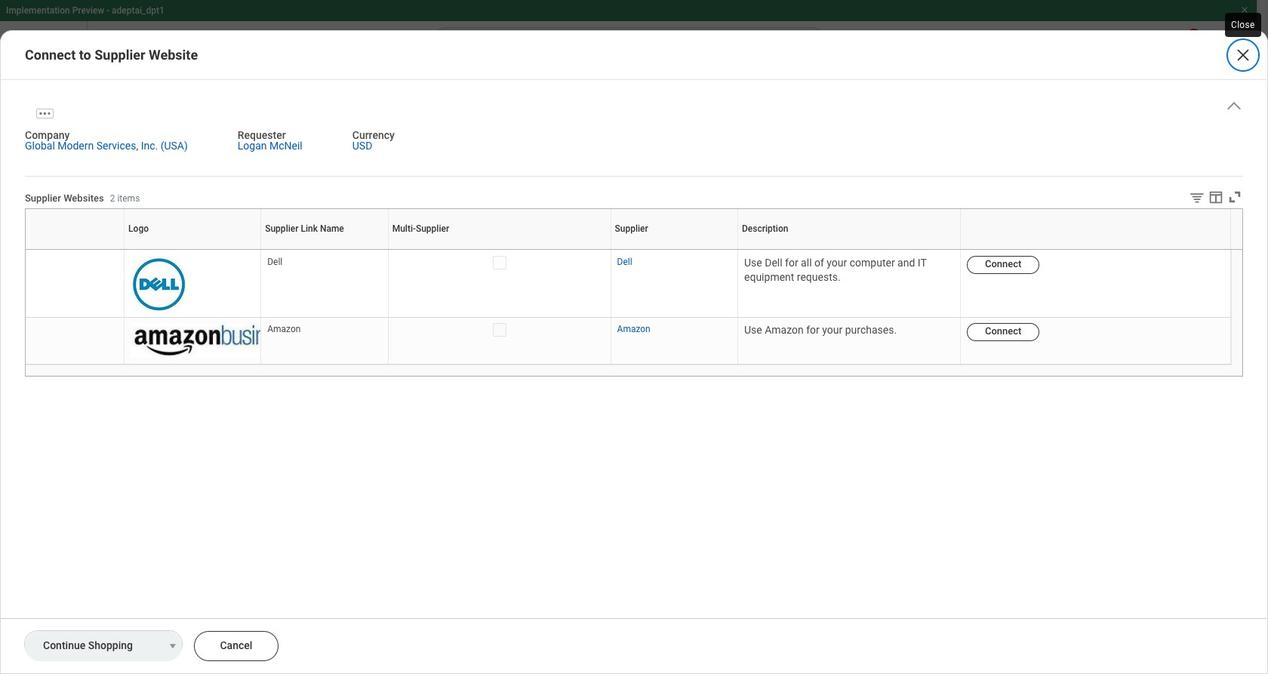 Task type: vqa. For each thing, say whether or not it's contained in the screenshot.
calendar user solid image
no



Task type: describe. For each thing, give the bounding box(es) containing it.
for for dell
[[786, 257, 799, 269]]

x image
[[1235, 46, 1253, 64]]

global inside company global modern services, inc. (usa)
[[30, 143, 60, 155]]

usd
[[353, 140, 373, 152]]

inc. inside connect to supplier website dialog
[[141, 140, 158, 152]]

2 connect button from the top
[[967, 323, 1040, 341]]

supplier button
[[673, 249, 676, 250]]

cart main content
[[0, 69, 1269, 674]]

requester for currency
[[238, 129, 286, 141]]

description inside row element
[[742, 224, 789, 234]]

logan mcneil link for total amount
[[243, 140, 308, 155]]

2 inside cart main content
[[255, 300, 261, 311]]

$2,400.00 inside "total amount $2,400.00"
[[358, 143, 404, 155]]

requester logan mcneil for total amount
[[243, 132, 308, 155]]

latitude
[[45, 300, 78, 311]]

name inside row element
[[320, 224, 344, 234]]

implementation preview -   adeptai_dpt1 banner
[[0, 0, 1257, 69]]

services, inside company global modern services, inc. (usa)
[[102, 143, 144, 155]]

mcneil for total amount
[[275, 143, 308, 155]]

use dell for all of your computer and it equipment requests.
[[745, 257, 930, 283]]

close environment banner image
[[1241, 5, 1250, 14]]

dell link
[[617, 254, 633, 267]]

click to view/edit grid preferences image
[[1208, 189, 1225, 205]]

global modern services, inc. (usa) link up the websites
[[25, 137, 188, 152]]

global modern services, inc. (usa) link inside cart main content
[[30, 140, 193, 155]]

currency
[[353, 129, 395, 141]]

cancel
[[220, 640, 253, 652]]

row element containing use amazon for your purchases.
[[26, 318, 1231, 364]]

website
[[149, 47, 198, 63]]

usd link
[[353, 137, 373, 152]]

of
[[815, 257, 825, 269]]

toolbar inside connect to supplier website dialog
[[1178, 189, 1244, 208]]

connect to supplier website
[[25, 47, 198, 63]]

1 vertical spatial connect
[[986, 258, 1022, 270]]

total amount $2,400.00
[[358, 131, 421, 155]]

description button
[[847, 249, 852, 250]]

company for company
[[25, 129, 70, 141]]

inc. inside company global modern services, inc. (usa)
[[146, 143, 163, 155]]

2 inside the supplier websites 2 items
[[110, 193, 115, 204]]

your inside the use dell for all of your computer and it equipment requests.
[[827, 257, 848, 269]]

and
[[898, 257, 916, 269]]

shopping
[[88, 640, 133, 652]]

logo button
[[191, 249, 194, 250]]

1 connect button from the top
[[967, 256, 1040, 274]]

all
[[801, 257, 812, 269]]

global inside connect to supplier website dialog
[[25, 140, 55, 152]]

-
[[107, 5, 110, 16]]

profile logan mcneil element
[[1206, 29, 1248, 62]]

use amazon for your purchases.
[[745, 324, 897, 336]]

company for company global modern services, inc. (usa)
[[30, 132, 75, 144]]

row element containing logo
[[26, 209, 1235, 249]]

2 vertical spatial connect
[[986, 325, 1022, 337]]

1 vertical spatial your
[[823, 324, 843, 336]]

continue shopping button
[[25, 631, 152, 662]]

use for use dell for all of your computer and it equipment requests.
[[745, 257, 763, 269]]

logan for currency
[[238, 140, 267, 152]]

null column header
[[961, 249, 1231, 251]]

latitude e6520 laptop $2,400.00
[[45, 300, 136, 329]]

laptop
[[108, 300, 136, 311]]

e6520
[[80, 300, 106, 311]]

supplier link name
[[265, 224, 344, 234]]

cart
[[30, 83, 65, 104]]

requests.
[[797, 271, 841, 283]]

1 dell from the left
[[268, 257, 283, 267]]

supplier link name button
[[321, 249, 328, 250]]

1 vertical spatial link
[[324, 249, 325, 250]]

services, inside connect to supplier website dialog
[[96, 140, 138, 152]]

equipment
[[745, 271, 795, 283]]

close tooltip
[[1223, 10, 1265, 40]]



Task type: locate. For each thing, give the bounding box(es) containing it.
$2,400.00 down currency
[[358, 143, 404, 155]]

3 row element from the top
[[26, 318, 1231, 364]]

collapse image
[[1226, 97, 1244, 116]]

logan inside connect to supplier website dialog
[[238, 140, 267, 152]]

1 horizontal spatial logo
[[191, 249, 193, 250]]

1 horizontal spatial amazon
[[617, 324, 651, 335]]

amazon
[[268, 324, 301, 335], [617, 324, 651, 335], [765, 324, 804, 336]]

0 vertical spatial for
[[786, 257, 799, 269]]

null
[[1096, 249, 1097, 250]]

use
[[745, 257, 763, 269], [745, 324, 763, 336]]

logo supplier link name multi-supplier supplier description null
[[191, 249, 1097, 250]]

implementation preview -   adeptai_dpt1
[[6, 5, 165, 16]]

0 horizontal spatial dell
[[268, 257, 283, 267]]

dell up the equipment
[[765, 257, 783, 269]]

amazon down image
[[268, 324, 301, 335]]

connect button
[[967, 256, 1040, 274], [967, 323, 1040, 341]]

0 vertical spatial connect button
[[967, 256, 1040, 274]]

items
[[117, 193, 140, 204]]

view printable version (pdf) image
[[1221, 85, 1239, 103]]

0 vertical spatial logo
[[128, 224, 149, 234]]

use for use amazon for your purchases.
[[745, 324, 763, 336]]

for down requests.
[[807, 324, 820, 336]]

logan inside cart main content
[[243, 143, 272, 155]]

mcneil
[[270, 140, 303, 152], [275, 143, 308, 155]]

option group
[[1135, 226, 1224, 252]]

link inside row element
[[301, 224, 318, 234]]

description up the equipment
[[742, 224, 789, 234]]

0 vertical spatial connect
[[25, 47, 76, 63]]

2 horizontal spatial dell
[[765, 257, 783, 269]]

1 horizontal spatial link
[[324, 249, 325, 250]]

logan for total amount
[[243, 143, 272, 155]]

modern inside connect to supplier website dialog
[[58, 140, 94, 152]]

multi-
[[392, 224, 416, 234], [497, 249, 499, 250]]

logan mcneil link for currency
[[238, 137, 303, 152]]

global
[[25, 140, 55, 152], [30, 143, 60, 155]]

logo for logo
[[128, 224, 149, 234]]

requester inside connect to supplier website dialog
[[238, 129, 286, 141]]

requester logan mcneil for currency
[[238, 129, 303, 152]]

my tasks element
[[1164, 29, 1206, 62]]

connect to supplier website dialog
[[0, 30, 1269, 674]]

0 horizontal spatial amazon
[[268, 324, 301, 335]]

amazon link
[[617, 321, 651, 335]]

notifications element
[[1122, 29, 1164, 62]]

your left purchases.
[[823, 324, 843, 336]]

for inside the use dell for all of your computer and it equipment requests.
[[786, 257, 799, 269]]

supplier
[[95, 47, 145, 63], [25, 193, 61, 204], [265, 224, 299, 234], [416, 224, 449, 234], [615, 224, 649, 234], [321, 249, 324, 250], [499, 249, 502, 250], [673, 249, 676, 250]]

$2,400.00 inside latitude e6520 laptop $2,400.00
[[45, 318, 85, 329]]

1 vertical spatial logo
[[191, 249, 193, 250]]

2 use from the top
[[745, 324, 763, 336]]

1 horizontal spatial dell
[[617, 257, 633, 267]]

0 horizontal spatial description
[[742, 224, 789, 234]]

requester logan mcneil inside cart main content
[[243, 132, 308, 155]]

1 vertical spatial connect button
[[967, 323, 1040, 341]]

0 vertical spatial use
[[745, 257, 763, 269]]

1 horizontal spatial description
[[847, 249, 851, 250]]

requester logan mcneil
[[238, 129, 303, 152], [243, 132, 308, 155]]

1 vertical spatial description
[[847, 249, 851, 250]]

name down supplier link name
[[326, 249, 328, 250]]

e6520.jpg image
[[418, 299, 494, 374]]

row element containing use dell for all of your computer and it equipment requests.
[[26, 251, 1231, 318]]

0 vertical spatial 2
[[110, 193, 115, 204]]

modern
[[58, 140, 94, 152], [63, 143, 99, 155]]

caret down image
[[164, 640, 182, 653]]

dell.jpg image
[[131, 256, 190, 311]]

option group inside cart main content
[[1135, 226, 1224, 252]]

row element
[[26, 209, 1235, 249], [26, 251, 1231, 318], [26, 318, 1231, 364]]

1 vertical spatial 2
[[255, 300, 261, 311]]

1 horizontal spatial multi-
[[497, 249, 499, 250]]

2
[[110, 193, 115, 204], [255, 300, 261, 311]]

0 horizontal spatial link
[[301, 224, 318, 234]]

inc.
[[141, 140, 158, 152], [146, 143, 163, 155]]

total
[[358, 131, 381, 143]]

image
[[295, 308, 325, 320]]

computer
[[850, 257, 895, 269]]

fullscreen image
[[1227, 189, 1244, 205]]

use up the equipment
[[745, 257, 763, 269]]

0 vertical spatial $2,400.00
[[358, 143, 404, 155]]

1 horizontal spatial $2,400.00
[[358, 143, 404, 155]]

websites
[[64, 193, 104, 204]]

0 vertical spatial name
[[320, 224, 344, 234]]

dell
[[268, 257, 283, 267], [617, 257, 633, 267], [765, 257, 783, 269]]

modern inside company global modern services, inc. (usa)
[[63, 143, 99, 155]]

1 vertical spatial use
[[745, 324, 763, 336]]

mcneil inside cart main content
[[275, 143, 308, 155]]

1 use from the top
[[745, 257, 763, 269]]

cancel button
[[194, 631, 279, 662]]

0 horizontal spatial $2,400.00
[[45, 318, 85, 329]]

1 vertical spatial multi-
[[497, 249, 499, 250]]

0 horizontal spatial for
[[786, 257, 799, 269]]

name up supplier link name button
[[320, 224, 344, 234]]

2 amazon from the left
[[617, 324, 651, 335]]

amount
[[384, 131, 421, 143]]

company global modern services, inc. (usa)
[[30, 132, 193, 155]]

1 vertical spatial $2,400.00
[[45, 318, 85, 329]]

0 vertical spatial description
[[742, 224, 789, 234]]

$2,400.00
[[358, 143, 404, 155], [45, 318, 85, 329]]

0 horizontal spatial logo
[[128, 224, 149, 234]]

2 dell from the left
[[617, 257, 633, 267]]

Toggle to List Detail view radio
[[1192, 227, 1212, 249]]

supplier websites 2 items
[[25, 193, 140, 204]]

close
[[1232, 20, 1256, 30]]

logan mcneil link
[[238, 137, 303, 152], [243, 140, 308, 155]]

(usa) inside company global modern services, inc. (usa)
[[166, 143, 193, 155]]

0 horizontal spatial 2
[[110, 193, 115, 204]]

it
[[918, 257, 927, 269]]

global modern services, inc. (usa) link up items
[[30, 140, 193, 155]]

global modern services, inc. (usa)
[[25, 140, 188, 152]]

implementation
[[6, 5, 70, 16]]

continue
[[43, 640, 86, 652]]

your right of
[[827, 257, 848, 269]]

use inside the use dell for all of your computer and it equipment requests.
[[745, 257, 763, 269]]

multi-supplier
[[392, 224, 449, 234]]

2 row element from the top
[[26, 251, 1231, 318]]

2 horizontal spatial amazon
[[765, 324, 804, 336]]

for for amazon
[[807, 324, 820, 336]]

preview
[[72, 5, 104, 16]]

name
[[320, 224, 344, 234], [326, 249, 328, 250]]

adeptai_dpt1
[[112, 5, 165, 16]]

multi- inside row element
[[392, 224, 416, 234]]

company inside company global modern services, inc. (usa)
[[30, 132, 75, 144]]

amazon down the equipment
[[765, 324, 804, 336]]

for left "all"
[[786, 257, 799, 269]]

Toggle to Grid view radio
[[1169, 227, 1190, 249]]

1 vertical spatial for
[[807, 324, 820, 336]]

connect
[[25, 47, 76, 63], [986, 258, 1022, 270], [986, 325, 1022, 337]]

2 left items
[[110, 193, 115, 204]]

0 vertical spatial multi-
[[392, 224, 416, 234]]

mcneil for currency
[[270, 140, 303, 152]]

continue shopping
[[43, 640, 133, 652]]

2 left image
[[255, 300, 261, 311]]

your
[[827, 257, 848, 269], [823, 324, 843, 336]]

3 dell from the left
[[765, 257, 783, 269]]

(usa) inside connect to supplier website dialog
[[161, 140, 188, 152]]

1 row element from the top
[[26, 209, 1235, 249]]

requester
[[238, 129, 286, 141], [243, 132, 291, 144]]

1 vertical spatial name
[[326, 249, 328, 250]]

company
[[25, 129, 70, 141], [30, 132, 75, 144]]

description
[[742, 224, 789, 234], [847, 249, 851, 250]]

to
[[79, 47, 91, 63]]

logo
[[128, 224, 149, 234], [191, 249, 193, 250]]

mcneil inside connect to supplier website dialog
[[270, 140, 303, 152]]

amazonbusiness.jpg image
[[131, 323, 298, 358]]

0 horizontal spatial multi-
[[392, 224, 416, 234]]

0 vertical spatial your
[[827, 257, 848, 269]]

global modern services, inc. (usa) link
[[25, 137, 188, 152], [30, 140, 193, 155]]

toolbar
[[1178, 189, 1244, 208]]

dell inside the use dell for all of your computer and it equipment requests.
[[765, 257, 783, 269]]

logo inside row element
[[128, 224, 149, 234]]

logan
[[238, 140, 267, 152], [243, 143, 272, 155]]

amazon down dell link
[[617, 324, 651, 335]]

dell down supplier link name
[[268, 257, 283, 267]]

use down the equipment
[[745, 324, 763, 336]]

multi-supplier button
[[497, 249, 502, 250]]

requester inside cart main content
[[243, 132, 291, 144]]

select to filter grid data image
[[1190, 189, 1206, 205]]

link
[[301, 224, 318, 234], [324, 249, 325, 250]]

requester logan mcneil inside connect to supplier website dialog
[[238, 129, 303, 152]]

purchases.
[[846, 324, 897, 336]]

(usa)
[[161, 140, 188, 152], [166, 143, 193, 155]]

company inside connect to supplier website dialog
[[25, 129, 70, 141]]

$2,400.00 down latitude
[[45, 318, 85, 329]]

dell down logo supplier link name multi-supplier supplier description null
[[617, 257, 633, 267]]

services,
[[96, 140, 138, 152], [102, 143, 144, 155]]

3 amazon from the left
[[765, 324, 804, 336]]

1 horizontal spatial for
[[807, 324, 820, 336]]

1 amazon from the left
[[268, 324, 301, 335]]

0 vertical spatial link
[[301, 224, 318, 234]]

requester for total amount
[[243, 132, 291, 144]]

logo for logo supplier link name multi-supplier supplier description null
[[191, 249, 193, 250]]

Quantity text field
[[418, 559, 630, 589]]

1 horizontal spatial 2
[[255, 300, 261, 311]]

description up the use dell for all of your computer and it equipment requests.
[[847, 249, 851, 250]]

for
[[786, 257, 799, 269], [807, 324, 820, 336]]



